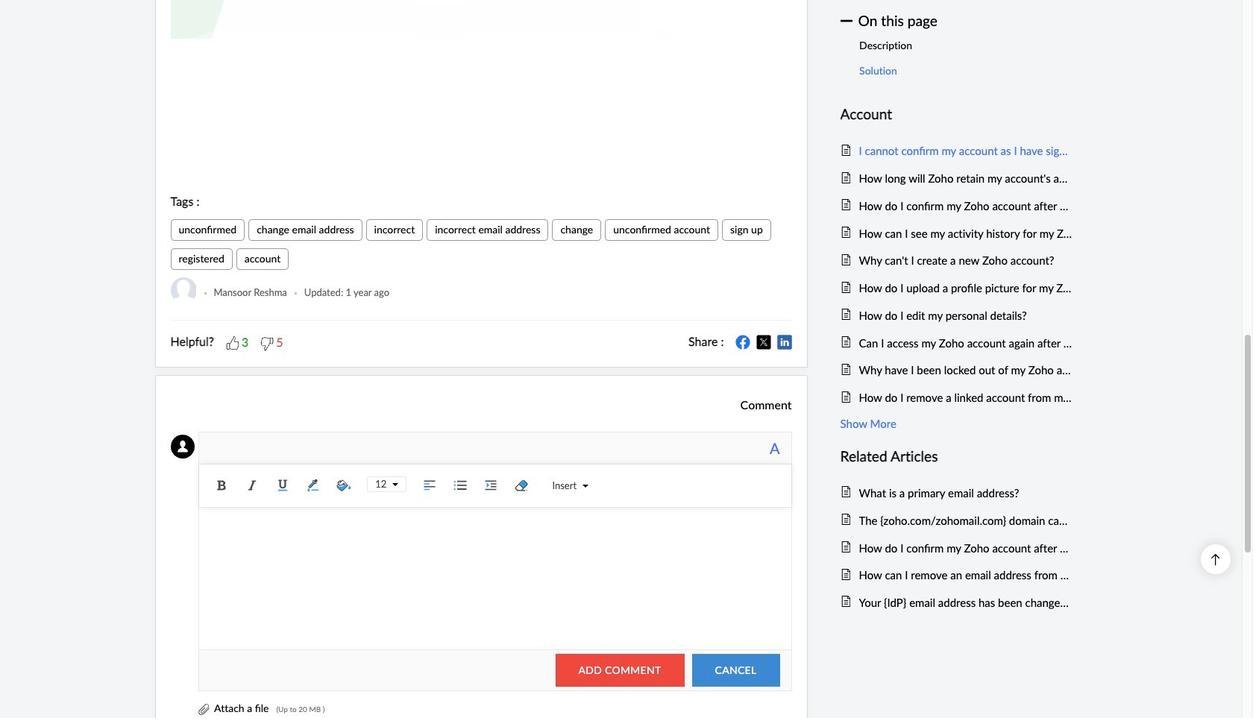 Task type: describe. For each thing, give the bounding box(es) containing it.
indent image
[[480, 474, 502, 497]]

background color image
[[333, 474, 355, 497]]

italic (ctrl+i) image
[[241, 474, 264, 497]]

linkedin image
[[777, 335, 792, 350]]

font size image
[[387, 482, 399, 488]]

bold (ctrl+b) image
[[211, 474, 233, 497]]

lists image
[[449, 474, 472, 497]]

2 heading from the top
[[840, 445, 1072, 468]]

twitter image
[[756, 335, 771, 350]]



Task type: vqa. For each thing, say whether or not it's contained in the screenshot.
LinkedIn icon
yes



Task type: locate. For each thing, give the bounding box(es) containing it.
underline (ctrl+u) image
[[272, 474, 294, 497]]

clear formatting image
[[511, 474, 533, 497]]

heading
[[840, 103, 1072, 126], [840, 445, 1072, 468]]

1 heading from the top
[[840, 103, 1072, 126]]

1 vertical spatial heading
[[840, 445, 1072, 468]]

facebook image
[[735, 335, 750, 350]]

insert options image
[[577, 483, 589, 489]]

align image
[[419, 474, 441, 497]]

a gif showing how to edit the email address that is registered incorrectly. image
[[170, 0, 792, 39]]

0 vertical spatial heading
[[840, 103, 1072, 126]]

font color image
[[302, 474, 325, 497]]



